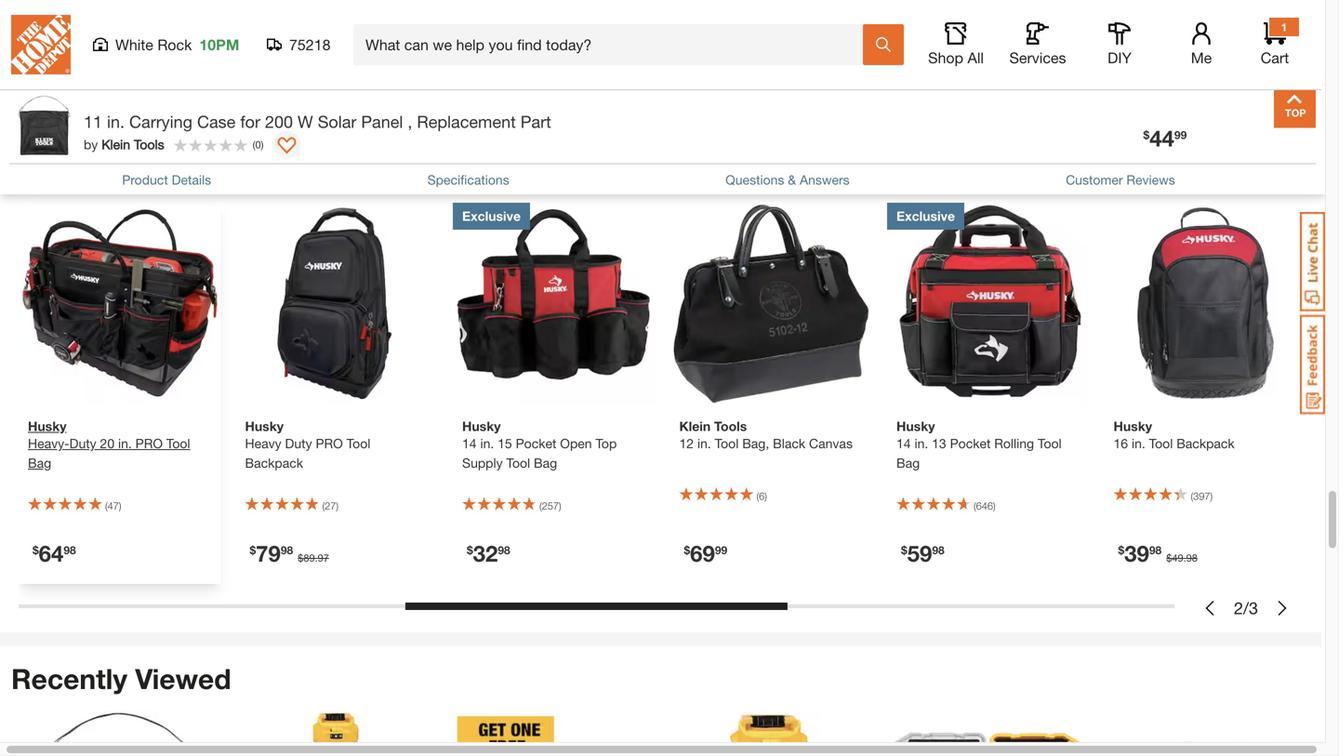 Task type: describe. For each thing, give the bounding box(es) containing it.
$ for 44
[[1144, 131, 1150, 144]]

$ 44 99
[[1144, 127, 1187, 154]]

pocket for 59
[[950, 436, 991, 451]]

49
[[1173, 552, 1184, 564]]

16
[[1114, 436, 1129, 451]]

husky heavy duty pro tool backpack
[[245, 419, 371, 471]]

15
[[498, 436, 512, 451]]

( 397 )
[[1191, 490, 1213, 502]]

0 vertical spatial tools
[[134, 139, 164, 155]]

$ 59 98
[[902, 540, 945, 567]]

product image image
[[14, 98, 74, 159]]

2 horizontal spatial 0
[[674, 77, 682, 95]]

white rock 10pm
[[115, 36, 239, 53]]

shop all
[[929, 49, 984, 67]]

details
[[172, 175, 211, 190]]

heavy-
[[28, 436, 69, 451]]

husky inside husky heavy duty pro tool backpack
[[245, 419, 284, 434]]

$ for 32
[[467, 544, 473, 557]]

rock
[[158, 36, 192, 53]]

shop all button
[[927, 22, 986, 67]]

for
[[240, 114, 261, 134]]

12 in. tool bag, black canvas image
[[670, 203, 873, 405]]

( down the for
[[253, 141, 255, 153]]

0 vertical spatial klein
[[102, 139, 130, 155]]

) for husky 14 in. 15 pocket open top supply tool bag
[[559, 500, 562, 512]]

in. inside husky 14 in. 13 pocket rolling tool bag
[[915, 436, 929, 451]]

3
[[1249, 598, 1259, 618]]

all
[[968, 49, 984, 67]]

live chat image
[[1301, 212, 1326, 312]]

number
[[26, 37, 83, 55]]

reviews
[[1127, 175, 1176, 190]]

11 in. carrying case for 200 w solar panel , replacement part image
[[19, 711, 221, 756]]

( 0 )
[[253, 141, 264, 153]]

) for husky 16 in. tool backpack
[[1211, 490, 1213, 502]]

20v max xr cordless brushless fixed base compact router (tool only) image
[[670, 711, 873, 756]]

( 6 )
[[757, 490, 767, 502]]

( for klein tools 12 in. tool bag, black canvas
[[757, 490, 759, 502]]

What can we help you find today? search field
[[366, 25, 862, 64]]

89
[[304, 552, 315, 564]]

pocket for 32
[[516, 436, 557, 451]]

397
[[1194, 490, 1211, 502]]

646
[[977, 500, 994, 512]]

,
[[408, 114, 413, 134]]

me button
[[1172, 22, 1232, 67]]

carrying
[[129, 114, 193, 134]]

47
[[108, 500, 119, 512]]

exclusive for 59
[[897, 208, 955, 224]]

6
[[759, 490, 765, 502]]

customer reviews
[[1066, 175, 1176, 190]]

/
[[1244, 598, 1249, 618]]

pockets
[[105, 37, 163, 55]]

also
[[165, 154, 224, 187]]

the home depot logo image
[[11, 15, 71, 74]]

answers
[[800, 175, 850, 190]]

services
[[1010, 49, 1067, 67]]

bag,
[[743, 436, 770, 451]]

pro inside husky heavy duty pro tool backpack
[[316, 436, 343, 451]]

14 in. 15 pocket open top supply tool bag image
[[453, 203, 655, 405]]

in. right 11
[[107, 114, 125, 134]]

husky inside husky 16 in. tool backpack
[[1114, 419, 1153, 434]]

99 for 69
[[715, 544, 728, 557]]

tool inside klein tools 12 in. tool bag, black canvas
[[715, 436, 739, 451]]

) for husky 14 in. 13 pocket rolling tool bag
[[994, 500, 996, 512]]

me
[[1192, 49, 1213, 67]]

open
[[560, 436, 592, 451]]

display image
[[278, 140, 296, 159]]

64
[[39, 540, 64, 567]]

in. inside klein tools 12 in. tool bag, black canvas
[[698, 436, 712, 451]]

heavy
[[245, 436, 282, 451]]

( 257 )
[[540, 500, 562, 512]]

$ 79 98 $ 89 . 97
[[250, 540, 329, 567]]

panel
[[361, 114, 403, 134]]

recently viewed
[[11, 662, 231, 696]]

. for 79
[[315, 552, 318, 564]]

) for husky heavy-duty 20 in. pro tool bag
[[119, 500, 121, 512]]

257
[[542, 500, 559, 512]]

39
[[1125, 540, 1150, 567]]

2 / 3
[[1235, 598, 1259, 618]]

case
[[197, 114, 236, 134]]

1920 x 1080 full hd lcd outdoor movie projector with 9500 lumens support 4d keystone correction image
[[1105, 711, 1307, 756]]

20v max xr cordless brushless compact router and (1) 20v 5.0ah battery image
[[236, 711, 438, 756]]

&
[[788, 175, 797, 190]]

$ for 39
[[1119, 544, 1125, 557]]

200
[[265, 114, 293, 134]]

klein tools 12 in. tool bag, black canvas
[[680, 419, 853, 451]]

top button
[[1275, 89, 1316, 131]]

product details
[[122, 175, 211, 190]]

0 vertical spatial viewed
[[231, 154, 327, 187]]

11
[[84, 114, 102, 134]]

1 horizontal spatial 13
[[998, 77, 1015, 95]]

( 27 )
[[322, 500, 339, 512]]

14 for 32
[[462, 436, 477, 451]]

husky 14 in. 13 pocket rolling tool bag
[[897, 419, 1062, 471]]

backpack inside husky heavy duty pro tool backpack
[[245, 455, 303, 471]]

( for husky heavy duty pro tool backpack
[[322, 500, 325, 512]]

32
[[473, 540, 498, 567]]

diy button
[[1090, 22, 1150, 67]]

75218
[[289, 36, 331, 53]]

59
[[908, 540, 933, 567]]

duty for 64
[[69, 436, 96, 451]]

0 horizontal spatial 0
[[255, 141, 261, 153]]

product
[[122, 175, 168, 190]]

solar
[[318, 114, 357, 134]]



Task type: locate. For each thing, give the bounding box(es) containing it.
98 inside '$ 79 98 $ 89 . 97'
[[281, 544, 293, 557]]

. right 39
[[1184, 552, 1187, 564]]

pro
[[136, 436, 163, 451], [316, 436, 343, 451]]

$ 64 98
[[33, 540, 76, 567]]

black
[[773, 436, 806, 451]]

3 husky from the left
[[462, 419, 501, 434]]

0 down 'what can we help you find today?' search box
[[674, 77, 682, 95]]

0 horizontal spatial exclusive
[[462, 208, 521, 224]]

98 inside $ 59 98
[[933, 544, 945, 557]]

feedback link image
[[1301, 314, 1326, 415]]

98 for 64
[[64, 544, 76, 557]]

2 pro from the left
[[316, 436, 343, 451]]

1 horizontal spatial backpack
[[1177, 436, 1235, 451]]

2 pocket from the left
[[950, 436, 991, 451]]

1 vertical spatial 99
[[715, 544, 728, 557]]

white
[[115, 36, 153, 53]]

in. inside husky heavy-duty 20 in. pro tool bag
[[118, 436, 132, 451]]

1 horizontal spatial pro
[[316, 436, 343, 451]]

1 horizontal spatial 99
[[1175, 131, 1187, 144]]

0 horizontal spatial pocket
[[516, 436, 557, 451]]

klein inside klein tools 12 in. tool bag, black canvas
[[680, 419, 711, 434]]

0 horizontal spatial 13
[[932, 436, 947, 451]]

bag inside husky 14 in. 15 pocket open top supply tool bag
[[534, 455, 557, 471]]

viewed down ( 0 )
[[231, 154, 327, 187]]

in. right "20"
[[118, 436, 132, 451]]

pocket inside husky 14 in. 13 pocket rolling tool bag
[[950, 436, 991, 451]]

heavy duty pro tool backpack image
[[236, 203, 438, 405]]

questions & answers button
[[726, 173, 850, 192], [726, 173, 850, 192]]

) for klein tools 12 in. tool bag, black canvas
[[765, 490, 767, 502]]

top
[[596, 436, 617, 451]]

0 vertical spatial 13
[[998, 77, 1015, 95]]

1 horizontal spatial 2
[[1235, 598, 1244, 618]]

1 exclusive from the left
[[462, 208, 521, 224]]

( for husky 14 in. 15 pocket open top supply tool bag
[[540, 500, 542, 512]]

0 horizontal spatial 99
[[715, 544, 728, 557]]

. inside '$ 79 98 $ 89 . 97'
[[315, 552, 318, 564]]

previous slide image
[[1203, 601, 1218, 616]]

2 husky from the left
[[245, 419, 284, 434]]

98 inside $ 64 98
[[64, 544, 76, 557]]

1 horizontal spatial 0
[[350, 77, 358, 95]]

product details button
[[122, 173, 211, 192], [122, 173, 211, 192]]

klein up 12
[[680, 419, 711, 434]]

2 down the home depot logo
[[26, 77, 34, 95]]

10pm
[[199, 36, 239, 53]]

klein right by
[[102, 139, 130, 155]]

heavy-duty 20 in. pro tool bag image
[[19, 203, 221, 405]]

specifications
[[428, 175, 510, 190]]

1 bag from the left
[[28, 455, 51, 471]]

1 vertical spatial backpack
[[245, 455, 303, 471]]

( for husky 16 in. tool backpack
[[1191, 490, 1194, 502]]

1 horizontal spatial bag
[[534, 455, 557, 471]]

in. inside husky 14 in. 15 pocket open top supply tool bag
[[480, 436, 494, 451]]

replacement
[[417, 114, 516, 134]]

tool inside husky 14 in. 13 pocket rolling tool bag
[[1038, 436, 1062, 451]]

tool inside husky 14 in. 15 pocket open top supply tool bag
[[507, 455, 530, 471]]

.
[[315, 552, 318, 564], [1184, 552, 1187, 564]]

2 . from the left
[[1184, 552, 1187, 564]]

rolling
[[995, 436, 1035, 451]]

14 in. 13 pocket rolling tool bag image
[[888, 203, 1090, 405]]

0 horizontal spatial klein
[[102, 139, 130, 155]]

duty left "20"
[[69, 436, 96, 451]]

( down husky 16 in. tool backpack
[[1191, 490, 1194, 502]]

of
[[87, 37, 101, 55]]

0 horizontal spatial 14
[[462, 436, 477, 451]]

98 inside '$ 32 98'
[[498, 544, 511, 557]]

w
[[298, 114, 313, 134]]

98
[[64, 544, 76, 557], [281, 544, 293, 557], [498, 544, 511, 557], [933, 544, 945, 557], [1150, 544, 1162, 557], [1187, 552, 1198, 564]]

bag for 59
[[897, 455, 920, 471]]

by klein tools
[[84, 139, 164, 155]]

husky inside husky heavy-duty 20 in. pro tool bag
[[28, 419, 67, 434]]

bag down heavy-
[[28, 455, 51, 471]]

2 left 3
[[1235, 598, 1244, 618]]

( down bag,
[[757, 490, 759, 502]]

1
[[1282, 20, 1288, 33]]

backpack up "397"
[[1177, 436, 1235, 451]]

customers also viewed
[[11, 154, 327, 187]]

number of pockets
[[26, 37, 163, 55]]

2 for 2 / 3
[[1235, 598, 1244, 618]]

customer reviews button
[[1066, 173, 1176, 192], [1066, 173, 1176, 192]]

customers
[[11, 154, 157, 187]]

$ for 79
[[250, 544, 256, 557]]

pro inside husky heavy-duty 20 in. pro tool bag
[[136, 436, 163, 451]]

1 horizontal spatial duty
[[285, 436, 312, 451]]

( for husky 14 in. 13 pocket rolling tool bag
[[974, 500, 977, 512]]

husky inside husky 14 in. 15 pocket open top supply tool bag
[[462, 419, 501, 434]]

( 47 )
[[105, 500, 121, 512]]

supply
[[462, 455, 503, 471]]

1 pocket from the left
[[516, 436, 557, 451]]

0 horizontal spatial backpack
[[245, 455, 303, 471]]

tools inside klein tools 12 in. tool bag, black canvas
[[715, 419, 747, 434]]

tool
[[166, 436, 190, 451], [347, 436, 371, 451], [715, 436, 739, 451], [1038, 436, 1062, 451], [1150, 436, 1173, 451], [507, 455, 530, 471]]

14 up supply
[[462, 436, 477, 451]]

13
[[998, 77, 1015, 95], [932, 436, 947, 451]]

bag up 59
[[897, 455, 920, 471]]

2 exclusive from the left
[[897, 208, 955, 224]]

$ inside $ 69 99
[[684, 544, 691, 557]]

1 . from the left
[[315, 552, 318, 564]]

. right 79
[[315, 552, 318, 564]]

0 horizontal spatial pro
[[136, 436, 163, 451]]

bag up the 257
[[534, 455, 557, 471]]

1 pro from the left
[[136, 436, 163, 451]]

99 inside $ 69 99
[[715, 544, 728, 557]]

diy
[[1108, 49, 1132, 67]]

20
[[100, 436, 115, 451]]

$ 32 98
[[467, 540, 511, 567]]

14 for 59
[[897, 436, 911, 451]]

98 for 39
[[1150, 544, 1162, 557]]

1 horizontal spatial tools
[[715, 419, 747, 434]]

( 646 )
[[974, 500, 996, 512]]

14 inside husky 14 in. 13 pocket rolling tool bag
[[897, 436, 911, 451]]

tool inside husky heavy duty pro tool backpack
[[347, 436, 371, 451]]

next slide image
[[1276, 601, 1290, 616]]

pocket right 15
[[516, 436, 557, 451]]

14 inside husky 14 in. 15 pocket open top supply tool bag
[[462, 436, 477, 451]]

husky heavy-duty 20 in. pro tool bag
[[28, 419, 190, 471]]

recently
[[11, 662, 127, 696]]

$ 39 98 $ 49 . 98
[[1119, 540, 1198, 567]]

98 for 32
[[498, 544, 511, 557]]

0 vertical spatial backpack
[[1177, 436, 1235, 451]]

$ inside "$ 44 99"
[[1144, 131, 1150, 144]]

by
[[84, 139, 98, 155]]

98 for 79
[[281, 544, 293, 557]]

husky 14 in. 15 pocket open top supply tool bag
[[462, 419, 617, 471]]

cart 1
[[1261, 20, 1290, 67]]

( for husky heavy-duty 20 in. pro tool bag
[[105, 500, 108, 512]]

$ inside '$ 32 98'
[[467, 544, 473, 557]]

( down husky heavy-duty 20 in. pro tool bag
[[105, 500, 108, 512]]

in. right 16
[[1132, 436, 1146, 451]]

bag for 64
[[28, 455, 51, 471]]

$ inside $ 64 98
[[33, 544, 39, 557]]

27
[[325, 500, 336, 512]]

questions & answers
[[726, 175, 850, 190]]

16 in. tool backpack image
[[1105, 203, 1307, 405]]

in. left 15
[[480, 436, 494, 451]]

$
[[1144, 131, 1150, 144], [33, 544, 39, 557], [250, 544, 256, 557], [467, 544, 473, 557], [684, 544, 691, 557], [902, 544, 908, 557], [1119, 544, 1125, 557], [298, 552, 304, 564], [1167, 552, 1173, 564]]

exclusive
[[462, 208, 521, 224], [897, 208, 955, 224]]

klein
[[102, 139, 130, 155], [680, 419, 711, 434]]

5 husky from the left
[[1114, 419, 1153, 434]]

44
[[1150, 127, 1175, 154]]

bag inside husky 14 in. 13 pocket rolling tool bag
[[897, 455, 920, 471]]

$ for 69
[[684, 544, 691, 557]]

. for 39
[[1184, 552, 1187, 564]]

98 for 59
[[933, 544, 945, 557]]

duty inside husky heavy-duty 20 in. pro tool bag
[[69, 436, 96, 451]]

in. inside husky 16 in. tool backpack
[[1132, 436, 1146, 451]]

( down husky 14 in. 15 pocket open top supply tool bag
[[540, 500, 542, 512]]

2 duty from the left
[[285, 436, 312, 451]]

1 14 from the left
[[462, 436, 477, 451]]

( up 97
[[322, 500, 325, 512]]

0 vertical spatial 2
[[26, 77, 34, 95]]

husky for 59
[[897, 419, 935, 434]]

in.
[[107, 114, 125, 134], [118, 436, 132, 451], [480, 436, 494, 451], [698, 436, 712, 451], [915, 436, 929, 451], [1132, 436, 1146, 451]]

husky for 64
[[28, 419, 67, 434]]

2 bag from the left
[[534, 455, 557, 471]]

1 duty from the left
[[69, 436, 96, 451]]

services button
[[1009, 22, 1068, 67]]

4 husky from the left
[[897, 419, 935, 434]]

) for husky heavy duty pro tool backpack
[[336, 500, 339, 512]]

99 inside "$ 44 99"
[[1175, 131, 1187, 144]]

75218 button
[[267, 35, 331, 54]]

tools down carrying
[[134, 139, 164, 155]]

$ 69 99
[[684, 540, 728, 567]]

customer
[[1066, 175, 1123, 190]]

bag inside husky heavy-duty 20 in. pro tool bag
[[28, 455, 51, 471]]

20v max xr premium lithium-ion 6.0ah and 4.0ah starter kit image
[[453, 711, 655, 756]]

cart
[[1261, 49, 1290, 67]]

0 horizontal spatial duty
[[69, 436, 96, 451]]

tools up bag,
[[715, 419, 747, 434]]

1 vertical spatial tools
[[715, 419, 747, 434]]

13 left rolling
[[932, 436, 947, 451]]

11 in. carrying case for 200 w solar panel , replacement part
[[84, 114, 551, 134]]

tools
[[134, 139, 164, 155], [715, 419, 747, 434]]

0 horizontal spatial 2
[[26, 77, 34, 95]]

14 right canvas
[[897, 436, 911, 451]]

1 vertical spatial 2
[[1235, 598, 1244, 618]]

1 horizontal spatial .
[[1184, 552, 1187, 564]]

questions
[[726, 175, 785, 190]]

1 vertical spatial 13
[[932, 436, 947, 451]]

1 horizontal spatial 14
[[897, 436, 911, 451]]

. inside $ 39 98 $ 49 . 98
[[1184, 552, 1187, 564]]

99
[[1175, 131, 1187, 144], [715, 544, 728, 557]]

0 horizontal spatial tools
[[134, 139, 164, 155]]

duty right heavy at bottom left
[[285, 436, 312, 451]]

bag
[[28, 455, 51, 471], [534, 455, 557, 471], [897, 455, 920, 471]]

0 up solar
[[350, 77, 358, 95]]

in. right 12
[[698, 436, 712, 451]]

husky 16 in. tool backpack
[[1114, 419, 1235, 451]]

backpack down heavy at bottom left
[[245, 455, 303, 471]]

$ inside $ 59 98
[[902, 544, 908, 557]]

duty for $
[[285, 436, 312, 451]]

( down husky 14 in. 13 pocket rolling tool bag
[[974, 500, 977, 512]]

79
[[256, 540, 281, 567]]

exclusive for 32
[[462, 208, 521, 224]]

13 inside husky 14 in. 13 pocket rolling tool bag
[[932, 436, 947, 451]]

(
[[253, 141, 255, 153], [757, 490, 759, 502], [1191, 490, 1194, 502], [105, 500, 108, 512], [322, 500, 325, 512], [540, 500, 542, 512], [974, 500, 977, 512]]

pro right "20"
[[136, 436, 163, 451]]

backpack inside husky 16 in. tool backpack
[[1177, 436, 1235, 451]]

2 for 2
[[26, 77, 34, 95]]

1 vertical spatial klein
[[680, 419, 711, 434]]

husky for 32
[[462, 419, 501, 434]]

1 horizontal spatial pocket
[[950, 436, 991, 451]]

canvas
[[809, 436, 853, 451]]

2 horizontal spatial bag
[[897, 455, 920, 471]]

1 horizontal spatial klein
[[680, 419, 711, 434]]

in. right canvas
[[915, 436, 929, 451]]

pocket inside husky 14 in. 15 pocket open top supply tool bag
[[516, 436, 557, 451]]

part
[[521, 114, 551, 134]]

97
[[318, 552, 329, 564]]

viewed up 11 in. carrying case for 200 w solar panel , replacement part image
[[135, 662, 231, 696]]

14
[[462, 436, 477, 451], [897, 436, 911, 451]]

0 down the for
[[255, 141, 261, 153]]

shop
[[929, 49, 964, 67]]

pro up 27
[[316, 436, 343, 451]]

tool inside husky heavy-duty 20 in. pro tool bag
[[166, 436, 190, 451]]

specifications button
[[428, 173, 510, 192], [428, 173, 510, 192]]

1 horizontal spatial exclusive
[[897, 208, 955, 224]]

0 vertical spatial 99
[[1175, 131, 1187, 144]]

duty inside husky heavy duty pro tool backpack
[[285, 436, 312, 451]]

1 vertical spatial viewed
[[135, 662, 231, 696]]

tool inside husky 16 in. tool backpack
[[1150, 436, 1173, 451]]

3 bag from the left
[[897, 455, 920, 471]]

maxfit screwdriving set with sleeve (30-piece) image
[[888, 711, 1090, 756]]

$ for 64
[[33, 544, 39, 557]]

2 14 from the left
[[897, 436, 911, 451]]

99 for 44
[[1175, 131, 1187, 144]]

13 down the services
[[998, 77, 1015, 95]]

1 husky from the left
[[28, 419, 67, 434]]

0 horizontal spatial bag
[[28, 455, 51, 471]]

$ for 59
[[902, 544, 908, 557]]

pocket left rolling
[[950, 436, 991, 451]]

husky inside husky 14 in. 13 pocket rolling tool bag
[[897, 419, 935, 434]]

0 horizontal spatial .
[[315, 552, 318, 564]]



Task type: vqa. For each thing, say whether or not it's contained in the screenshot.
THE 2023
no



